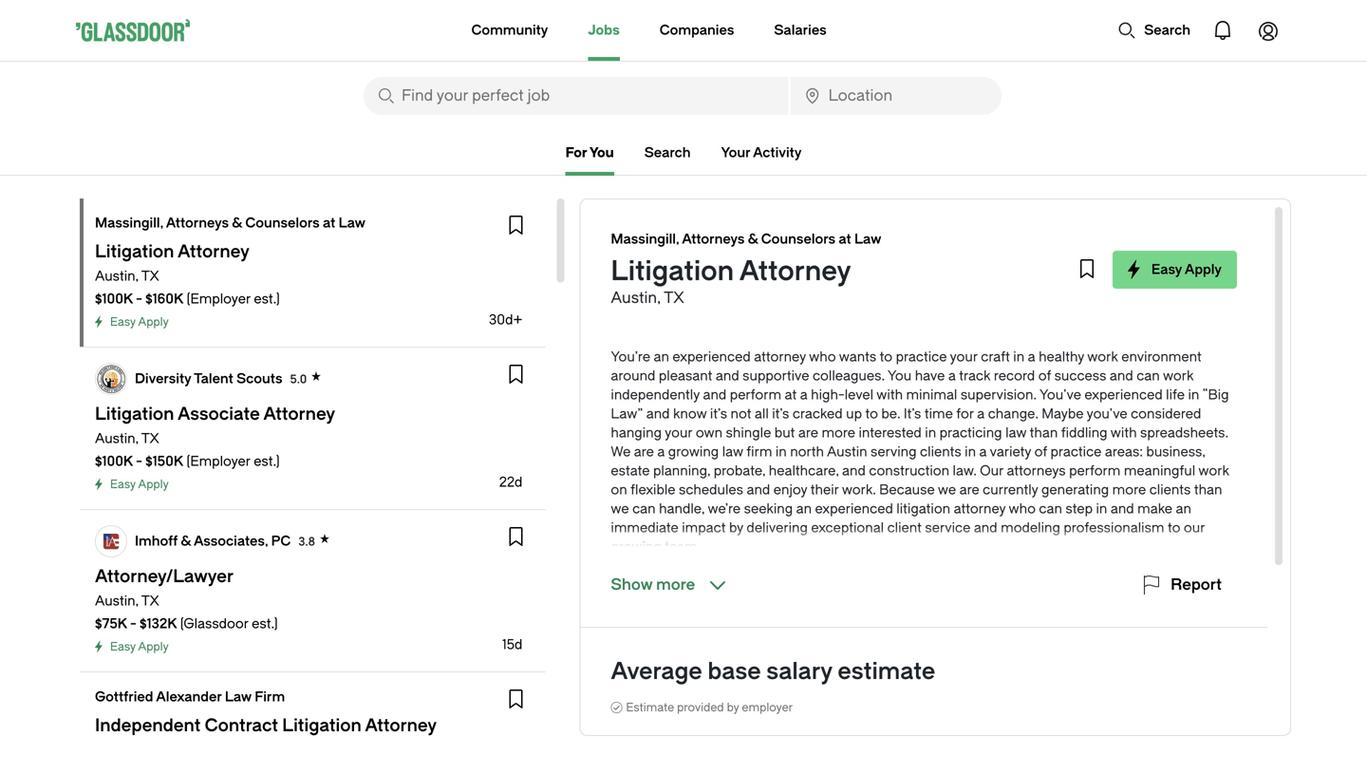 Task type: describe. For each thing, give the bounding box(es) containing it.
austin, tx $100k - $160k (employer est.)
[[95, 268, 280, 307]]

independently
[[611, 387, 700, 403]]

by inside you're an experienced attorney who wants to practice your craft in a healthy work environment around pleasant and supportive colleagues. you have a track record of success and can work independently and perform at a high-level with minimal supervision. you've experienced life in "big law" and know it's not all it's cracked up to be. it's time for a change. maybe you've considered hanging your own shingle but are more interested in practicing law than fiddling with spreadsheets. we are a growing law firm in north austin serving clients in a variety of practice areas: business, estate planning, probate, healthcare, and construction law. our attorneys perform meaningful work on flexible schedules and enjoy their work. because we are currently generating more clients than we can handle, we're seeking an experienced litigation attorney who can step in and make an immediate impact by delivering exceptional client service and modeling professionalism to our growing team.
[[730, 520, 744, 536]]

probate,
[[714, 463, 766, 479]]

seeking
[[744, 501, 793, 517]]

0 horizontal spatial perform
[[730, 387, 782, 403]]

imhoff & associates, pc logo image
[[96, 526, 126, 557]]

austin, for austin, tx $75k - $132k (glassdoor est.)
[[95, 593, 139, 609]]

practicing
[[940, 425, 1003, 441]]

(employer for $160k
[[187, 291, 251, 307]]

0 vertical spatial to
[[880, 349, 893, 365]]

0 horizontal spatial can
[[633, 501, 656, 517]]

1 horizontal spatial who
[[1009, 501, 1036, 517]]

high-
[[811, 387, 845, 403]]

$100k for $100k - $150k
[[95, 454, 133, 469]]

for you link
[[566, 145, 614, 176]]

a up record
[[1028, 349, 1036, 365]]

estimate
[[626, 701, 675, 714]]

service
[[926, 520, 971, 536]]

1 vertical spatial more
[[1113, 482, 1147, 498]]

all
[[755, 406, 769, 422]]

tx inside massingill, attorneys & counselors at law litigation attorney austin, tx
[[664, 289, 685, 307]]

imhoff
[[135, 533, 178, 549]]

2 vertical spatial experienced
[[816, 501, 894, 517]]

up
[[847, 406, 863, 422]]

and up know on the bottom of page
[[703, 387, 727, 403]]

est.) for austin, tx $100k - $160k (employer est.)
[[254, 291, 280, 307]]

in down time on the bottom right
[[926, 425, 937, 441]]

0 horizontal spatial we
[[611, 501, 629, 517]]

easy inside button
[[1152, 262, 1183, 277]]

1 horizontal spatial practice
[[1051, 444, 1102, 460]]

construction
[[870, 463, 950, 479]]

know
[[674, 406, 707, 422]]

at for massingill, attorneys & counselors at law litigation attorney austin, tx
[[839, 231, 852, 247]]

we're
[[708, 501, 741, 517]]

2 horizontal spatial work
[[1199, 463, 1230, 479]]

you're an experienced attorney who wants to practice your craft in a healthy work environment around pleasant and supportive colleagues. you have a track record of success and can work independently and perform at a high-level with minimal supervision. you've experienced life in "big law" and know it's not all it's cracked up to be. it's time for a change. maybe you've considered hanging your own shingle but are more interested in practicing law than fiddling with spreadsheets. we are a growing law firm in north austin serving clients in a variety of practice areas: business, estate planning, probate, healthcare, and construction law. our attorneys perform meaningful work on flexible schedules and enjoy their work. because we are currently generating more clients than we can handle, we're seeking an experienced litigation attorney who can step in and make an immediate impact by delivering exceptional client service and modeling professionalism to our growing team.
[[611, 349, 1230, 555]]

our
[[1185, 520, 1206, 536]]

0 vertical spatial of
[[1039, 368, 1052, 384]]

for
[[957, 406, 974, 422]]

Search keyword field
[[364, 77, 789, 115]]

salaries
[[775, 22, 827, 38]]

1 horizontal spatial more
[[822, 425, 856, 441]]

apply for 22d
[[138, 478, 169, 491]]

show
[[611, 576, 653, 594]]

search button
[[1109, 11, 1201, 49]]

0 horizontal spatial growing
[[611, 539, 662, 555]]

1 it's from the left
[[710, 406, 728, 422]]

serving
[[871, 444, 917, 460]]

business,
[[1147, 444, 1206, 460]]

healthcare,
[[769, 463, 839, 479]]

Search location field
[[791, 77, 1002, 115]]

companies link
[[660, 0, 735, 61]]

record
[[995, 368, 1036, 384]]

firm
[[747, 444, 773, 460]]

talent
[[194, 371, 234, 386]]

a right the have
[[949, 368, 956, 384]]

more inside popup button
[[657, 576, 696, 594]]

0 vertical spatial who
[[809, 349, 837, 365]]

wants
[[840, 349, 877, 365]]

associates,
[[194, 533, 268, 549]]

litigation
[[611, 256, 735, 287]]

estate
[[611, 463, 650, 479]]

0 vertical spatial we
[[939, 482, 957, 498]]

their
[[811, 482, 839, 498]]

environment
[[1122, 349, 1202, 365]]

0 horizontal spatial your
[[665, 425, 693, 441]]

search inside 'button'
[[1145, 22, 1191, 38]]

report
[[1171, 576, 1223, 594]]

provided
[[677, 701, 724, 714]]

litigation
[[897, 501, 951, 517]]

diversity talent scouts
[[135, 371, 283, 386]]

(employer for $150k
[[187, 454, 251, 469]]

work.
[[842, 482, 877, 498]]

apply inside button
[[1185, 262, 1223, 277]]

considered
[[1132, 406, 1202, 422]]

minimal
[[907, 387, 958, 403]]

austin, inside massingill, attorneys & counselors at law litigation attorney austin, tx
[[611, 289, 661, 307]]

1 vertical spatial perform
[[1070, 463, 1121, 479]]

0 vertical spatial growing
[[669, 444, 719, 460]]

jobs
[[588, 22, 620, 38]]

0 vertical spatial than
[[1030, 425, 1059, 441]]

0 vertical spatial you
[[590, 145, 614, 161]]

craft
[[982, 349, 1011, 365]]

flexible
[[631, 482, 676, 498]]

fiddling
[[1062, 425, 1108, 441]]

austin
[[827, 444, 868, 460]]

around
[[611, 368, 656, 384]]

1 vertical spatial by
[[727, 701, 740, 714]]

1 vertical spatial of
[[1035, 444, 1048, 460]]

base
[[708, 658, 762, 685]]

north
[[791, 444, 825, 460]]

1 vertical spatial law
[[723, 444, 744, 460]]

1 horizontal spatial attorney
[[954, 501, 1006, 517]]

law for massingill, attorneys & counselors at law
[[339, 215, 366, 231]]

2 horizontal spatial can
[[1137, 368, 1161, 384]]

and down the independently
[[647, 406, 670, 422]]

2 horizontal spatial experienced
[[1085, 387, 1163, 403]]

2 vertical spatial are
[[960, 482, 980, 498]]

colleagues.
[[813, 368, 885, 384]]

0 horizontal spatial search
[[645, 145, 691, 161]]

step
[[1066, 501, 1093, 517]]

$160k
[[146, 291, 184, 307]]

attorneys for massingill, attorneys & counselors at law litigation attorney austin, tx
[[682, 231, 745, 247]]

salary
[[767, 658, 833, 685]]

your
[[722, 145, 751, 161]]

& for massingill, attorneys & counselors at law
[[232, 215, 242, 231]]

0 horizontal spatial law
[[225, 689, 252, 705]]

on
[[611, 482, 628, 498]]

scouts
[[237, 371, 283, 386]]

law for massingill, attorneys & counselors at law litigation attorney austin, tx
[[855, 231, 882, 247]]

variety
[[991, 444, 1032, 460]]

report button
[[1141, 574, 1223, 597]]

$75k
[[95, 616, 127, 632]]

law"
[[611, 406, 643, 422]]

1 vertical spatial work
[[1164, 368, 1195, 384]]

because
[[880, 482, 935, 498]]

a up planning,
[[658, 444, 665, 460]]

austin, for austin, tx $100k - $150k (employer est.)
[[95, 431, 139, 446]]

massingill, for massingill, attorneys & counselors at law
[[95, 215, 163, 231]]

0 horizontal spatial are
[[634, 444, 654, 460]]

your activity
[[722, 145, 802, 161]]

in down practicing
[[965, 444, 977, 460]]

success
[[1055, 368, 1107, 384]]

easy apply for 15d
[[110, 640, 169, 654]]

in up record
[[1014, 349, 1025, 365]]

at inside you're an experienced attorney who wants to practice your craft in a healthy work environment around pleasant and supportive colleagues. you have a track record of success and can work independently and perform at a high-level with minimal supervision. you've experienced life in "big law" and know it's not all it's cracked up to be. it's time for a change. maybe you've considered hanging your own shingle but are more interested in practicing law than fiddling with spreadsheets. we are a growing law firm in north austin serving clients in a variety of practice areas: business, estate planning, probate, healthcare, and construction law. our attorneys perform meaningful work on flexible schedules and enjoy their work. because we are currently generating more clients than we can handle, we're seeking an experienced litigation attorney who can step in and make an immediate impact by delivering exceptional client service and modeling professionalism to our growing team.
[[785, 387, 797, 403]]

$150k
[[146, 454, 183, 469]]

meaningful
[[1125, 463, 1196, 479]]

cracked
[[793, 406, 843, 422]]

a right for at the bottom of page
[[978, 406, 985, 422]]

client
[[888, 520, 922, 536]]

0 vertical spatial clients
[[921, 444, 962, 460]]

companies
[[660, 22, 735, 38]]

estimate
[[838, 658, 936, 685]]

time
[[925, 406, 954, 422]]

- for $160k
[[136, 291, 142, 307]]

jobs list element
[[80, 199, 557, 774]]

have
[[916, 368, 946, 384]]

diversity
[[135, 371, 191, 386]]

you've
[[1040, 387, 1082, 403]]



Task type: vqa. For each thing, say whether or not it's contained in the screenshot.
this associated with ...
no



Task type: locate. For each thing, give the bounding box(es) containing it.
est.) for austin, tx $75k - $132k (glassdoor est.)
[[252, 616, 278, 632]]

jobs link
[[588, 0, 620, 61]]

0 horizontal spatial experienced
[[673, 349, 751, 365]]

est.) right '(glassdoor'
[[252, 616, 278, 632]]

community
[[472, 22, 548, 38]]

growing down immediate
[[611, 539, 662, 555]]

be.
[[882, 406, 901, 422]]

1 (employer from the top
[[187, 291, 251, 307]]

perform up all
[[730, 387, 782, 403]]

15d
[[503, 637, 523, 653]]

supervision.
[[961, 387, 1037, 403]]

$100k inside austin, tx $100k - $150k (employer est.)
[[95, 454, 133, 469]]

0 horizontal spatial law
[[723, 444, 744, 460]]

search link
[[645, 145, 691, 161]]

0 vertical spatial search
[[1145, 22, 1191, 38]]

easy apply
[[1152, 262, 1223, 277], [110, 315, 169, 329], [110, 478, 169, 491], [110, 640, 169, 654]]

2 horizontal spatial law
[[855, 231, 882, 247]]

1 vertical spatial (employer
[[187, 454, 251, 469]]

massingill,
[[95, 215, 163, 231], [611, 231, 680, 247]]

apply
[[1185, 262, 1223, 277], [138, 315, 169, 329], [138, 478, 169, 491], [138, 640, 169, 654]]

to right the up
[[866, 406, 879, 422]]

an down enjoy
[[797, 501, 812, 517]]

and up not
[[716, 368, 740, 384]]

are up north
[[799, 425, 819, 441]]

0 horizontal spatial none field
[[364, 77, 789, 115]]

2 horizontal spatial at
[[839, 231, 852, 247]]

- for $150k
[[136, 454, 142, 469]]

experienced down work.
[[816, 501, 894, 517]]

0 vertical spatial more
[[822, 425, 856, 441]]

1 vertical spatial are
[[634, 444, 654, 460]]

0 vertical spatial practice
[[896, 349, 948, 365]]

1 vertical spatial we
[[611, 501, 629, 517]]

your activity link
[[722, 145, 802, 161]]

& up the attorney
[[748, 231, 759, 247]]

austin, tx $100k - $150k (employer est.)
[[95, 431, 280, 469]]

experienced
[[673, 349, 751, 365], [1085, 387, 1163, 403], [816, 501, 894, 517]]

- inside the austin, tx $75k - $132k (glassdoor est.)
[[130, 616, 137, 632]]

more up austin
[[822, 425, 856, 441]]

0 horizontal spatial attorneys
[[166, 215, 229, 231]]

enjoy
[[774, 482, 808, 498]]

0 vertical spatial $100k
[[95, 291, 133, 307]]

attorneys inside massingill, attorneys & counselors at law litigation attorney austin, tx
[[682, 231, 745, 247]]

you right for
[[590, 145, 614, 161]]

tx inside austin, tx $100k - $160k (employer est.)
[[141, 268, 159, 284]]

tx inside austin, tx $100k - $150k (employer est.)
[[141, 431, 159, 446]]

1 horizontal spatial an
[[797, 501, 812, 517]]

law
[[1006, 425, 1027, 441], [723, 444, 744, 460]]

by right provided
[[727, 701, 740, 714]]

1 none field from the left
[[364, 77, 789, 115]]

for
[[566, 145, 587, 161]]

you inside you're an experienced attorney who wants to practice your craft in a healthy work environment around pleasant and supportive colleagues. you have a track record of success and can work independently and perform at a high-level with minimal supervision. you've experienced life in "big law" and know it's not all it's cracked up to be. it's time for a change. maybe you've considered hanging your own shingle but are more interested in practicing law than fiddling with spreadsheets. we are a growing law firm in north austin serving clients in a variety of practice areas: business, estate planning, probate, healthcare, and construction law. our attorneys perform meaningful work on flexible schedules and enjoy their work. because we are currently generating more clients than we can handle, we're seeking an experienced litigation attorney who can step in and make an immediate impact by delivering exceptional client service and modeling professionalism to our growing team.
[[888, 368, 912, 384]]

2 (employer from the top
[[187, 454, 251, 469]]

you
[[590, 145, 614, 161], [888, 368, 912, 384]]

our
[[980, 463, 1004, 479]]

experienced up the you've
[[1085, 387, 1163, 403]]

at
[[323, 215, 336, 231], [839, 231, 852, 247], [785, 387, 797, 403]]

1 vertical spatial experienced
[[1085, 387, 1163, 403]]

gottfried
[[95, 689, 153, 705]]

your up track
[[951, 349, 978, 365]]

to left the our
[[1168, 520, 1181, 536]]

we
[[939, 482, 957, 498], [611, 501, 629, 517]]

est.) up pc
[[254, 454, 280, 469]]

attorneys up austin, tx $100k - $160k (employer est.)
[[166, 215, 229, 231]]

0 horizontal spatial more
[[657, 576, 696, 594]]

2 vertical spatial more
[[657, 576, 696, 594]]

it's right all
[[773, 406, 790, 422]]

pleasant
[[659, 368, 713, 384]]

1 vertical spatial practice
[[1051, 444, 1102, 460]]

in right 'life'
[[1189, 387, 1200, 403]]

exceptional
[[812, 520, 885, 536]]

and up the professionalism
[[1111, 501, 1135, 517]]

are down law.
[[960, 482, 980, 498]]

can down environment
[[1137, 368, 1161, 384]]

and up the you've
[[1110, 368, 1134, 384]]

apply for 15d
[[138, 640, 169, 654]]

gottfried alexander law firm
[[95, 689, 285, 705]]

1 horizontal spatial you
[[888, 368, 912, 384]]

you've
[[1087, 406, 1128, 422]]

immediate
[[611, 520, 679, 536]]

easy apply for 30d+
[[110, 315, 169, 329]]

0 vertical spatial experienced
[[673, 349, 751, 365]]

0 horizontal spatial an
[[654, 349, 670, 365]]

show more
[[611, 576, 696, 594]]

austin, for austin, tx $100k - $160k (employer est.)
[[95, 268, 139, 284]]

& up austin, tx $100k - $160k (employer est.)
[[232, 215, 242, 231]]

0 vertical spatial law
[[1006, 425, 1027, 441]]

counselors for massingill, attorneys & counselors at law litigation attorney austin, tx
[[762, 231, 836, 247]]

attorney down currently
[[954, 501, 1006, 517]]

make
[[1138, 501, 1173, 517]]

0 horizontal spatial massingill,
[[95, 215, 163, 231]]

5.0
[[290, 373, 307, 386]]

1 vertical spatial who
[[1009, 501, 1036, 517]]

1 horizontal spatial to
[[880, 349, 893, 365]]

2 none field from the left
[[791, 77, 1002, 115]]

at for massingill, attorneys & counselors at law
[[323, 215, 336, 231]]

own
[[696, 425, 723, 441]]

1 vertical spatial clients
[[1150, 482, 1192, 498]]

&
[[232, 215, 242, 231], [748, 231, 759, 247], [181, 533, 191, 549]]

easy for 22d
[[110, 478, 136, 491]]

& for massingill, attorneys & counselors at law litigation attorney austin, tx
[[748, 231, 759, 247]]

2 vertical spatial -
[[130, 616, 137, 632]]

your down know on the bottom of page
[[665, 425, 693, 441]]

with up areas:
[[1111, 425, 1138, 441]]

counselors inside jobs list element
[[245, 215, 320, 231]]

than down maybe
[[1030, 425, 1059, 441]]

easy apply down $150k at bottom left
[[110, 478, 169, 491]]

- right $75k
[[130, 616, 137, 632]]

& right imhoff
[[181, 533, 191, 549]]

by down we're
[[730, 520, 744, 536]]

None field
[[364, 77, 789, 115], [791, 77, 1002, 115]]

0 horizontal spatial clients
[[921, 444, 962, 460]]

0 horizontal spatial work
[[1088, 349, 1119, 365]]

an up pleasant
[[654, 349, 670, 365]]

1 horizontal spatial &
[[232, 215, 242, 231]]

we down on
[[611, 501, 629, 517]]

1 horizontal spatial work
[[1164, 368, 1195, 384]]

tx up $132k on the bottom
[[141, 593, 159, 609]]

2 horizontal spatial an
[[1177, 501, 1192, 517]]

tx for austin, tx $75k - $132k (glassdoor est.)
[[141, 593, 159, 609]]

tx up "$160k"
[[141, 268, 159, 284]]

- left $150k at bottom left
[[136, 454, 142, 469]]

law
[[339, 215, 366, 231], [855, 231, 882, 247], [225, 689, 252, 705]]

0 horizontal spatial counselors
[[245, 215, 320, 231]]

1 horizontal spatial none field
[[791, 77, 1002, 115]]

30d+
[[489, 312, 523, 328]]

perform up generating
[[1070, 463, 1121, 479]]

massingill, up "$160k"
[[95, 215, 163, 231]]

in
[[1014, 349, 1025, 365], [1189, 387, 1200, 403], [926, 425, 937, 441], [776, 444, 787, 460], [965, 444, 977, 460], [1097, 501, 1108, 517]]

practice up the have
[[896, 349, 948, 365]]

who up modeling
[[1009, 501, 1036, 517]]

austin, inside austin, tx $100k - $150k (employer est.)
[[95, 431, 139, 446]]

can up immediate
[[633, 501, 656, 517]]

an
[[654, 349, 670, 365], [797, 501, 812, 517], [1177, 501, 1192, 517]]

supportive
[[743, 368, 810, 384]]

1 horizontal spatial at
[[785, 387, 797, 403]]

1 vertical spatial search
[[645, 145, 691, 161]]

est.) inside the austin, tx $75k - $132k (glassdoor est.)
[[252, 616, 278, 632]]

0 horizontal spatial to
[[866, 406, 879, 422]]

austin, inside the austin, tx $75k - $132k (glassdoor est.)
[[95, 593, 139, 609]]

counselors
[[245, 215, 320, 231], [762, 231, 836, 247]]

at inside massingill, attorneys & counselors at law litigation attorney austin, tx
[[839, 231, 852, 247]]

in down but
[[776, 444, 787, 460]]

growing up planning,
[[669, 444, 719, 460]]

1 horizontal spatial it's
[[773, 406, 790, 422]]

maybe
[[1042, 406, 1084, 422]]

$100k inside austin, tx $100k - $160k (employer est.)
[[95, 291, 133, 307]]

employer
[[742, 701, 793, 714]]

1 horizontal spatial law
[[1006, 425, 1027, 441]]

of up "attorneys"
[[1035, 444, 1048, 460]]

2 vertical spatial to
[[1168, 520, 1181, 536]]

0 vertical spatial attorney
[[754, 349, 806, 365]]

and up seeking
[[747, 482, 771, 498]]

than up the our
[[1195, 482, 1223, 498]]

easy up environment
[[1152, 262, 1183, 277]]

handle,
[[659, 501, 705, 517]]

you're
[[611, 349, 651, 365]]

easy apply for 22d
[[110, 478, 169, 491]]

you left the have
[[888, 368, 912, 384]]

0 horizontal spatial you
[[590, 145, 614, 161]]

0 vertical spatial (employer
[[187, 291, 251, 307]]

1 vertical spatial est.)
[[254, 454, 280, 469]]

- for $132k
[[130, 616, 137, 632]]

easy up diversity talent scouts logo
[[110, 315, 136, 329]]

austin, tx $75k - $132k (glassdoor est.)
[[95, 593, 278, 632]]

apply for 30d+
[[138, 315, 169, 329]]

easy for 15d
[[110, 640, 136, 654]]

1 vertical spatial you
[[888, 368, 912, 384]]

(employer right "$160k"
[[187, 291, 251, 307]]

attorneys
[[1007, 463, 1066, 479]]

- left "$160k"
[[136, 291, 142, 307]]

0 horizontal spatial it's
[[710, 406, 728, 422]]

0 horizontal spatial attorney
[[754, 349, 806, 365]]

salaries link
[[775, 0, 827, 61]]

austin,
[[95, 268, 139, 284], [611, 289, 661, 307], [95, 431, 139, 446], [95, 593, 139, 609]]

1 horizontal spatial with
[[1111, 425, 1138, 441]]

for you
[[566, 145, 614, 161]]

2 horizontal spatial to
[[1168, 520, 1181, 536]]

1 horizontal spatial your
[[951, 349, 978, 365]]

law inside massingill, attorneys & counselors at law litigation attorney austin, tx
[[855, 231, 882, 247]]

(employer right $150k at bottom left
[[187, 454, 251, 469]]

$100k left $150k at bottom left
[[95, 454, 133, 469]]

counselors inside massingill, attorneys & counselors at law litigation attorney austin, tx
[[762, 231, 836, 247]]

with
[[877, 387, 903, 403], [1111, 425, 1138, 441]]

1 horizontal spatial search
[[1145, 22, 1191, 38]]

0 horizontal spatial &
[[181, 533, 191, 549]]

tx down litigation
[[664, 289, 685, 307]]

in right step
[[1097, 501, 1108, 517]]

but
[[775, 425, 796, 441]]

& inside massingill, attorneys & counselors at law litigation attorney austin, tx
[[748, 231, 759, 247]]

est.) inside austin, tx $100k - $160k (employer est.)
[[254, 291, 280, 307]]

1 horizontal spatial growing
[[669, 444, 719, 460]]

more down team.
[[657, 576, 696, 594]]

not
[[731, 406, 752, 422]]

more
[[822, 425, 856, 441], [1113, 482, 1147, 498], [657, 576, 696, 594]]

0 vertical spatial by
[[730, 520, 744, 536]]

"big
[[1203, 387, 1230, 403]]

law down change.
[[1006, 425, 1027, 441]]

average
[[611, 658, 703, 685]]

2 vertical spatial work
[[1199, 463, 1230, 479]]

practice down fiddling
[[1051, 444, 1102, 460]]

$100k left "$160k"
[[95, 291, 133, 307]]

tx for austin, tx $100k - $150k (employer est.)
[[141, 431, 159, 446]]

experienced up pleasant
[[673, 349, 751, 365]]

healthy
[[1039, 349, 1085, 365]]

easy down $75k
[[110, 640, 136, 654]]

work up the success
[[1088, 349, 1119, 365]]

attorneys up litigation
[[682, 231, 745, 247]]

who
[[809, 349, 837, 365], [1009, 501, 1036, 517]]

1 vertical spatial than
[[1195, 482, 1223, 498]]

-
[[136, 291, 142, 307], [136, 454, 142, 469], [130, 616, 137, 632]]

to right wants
[[880, 349, 893, 365]]

clients down meaningful
[[1150, 482, 1192, 498]]

are down hanging
[[634, 444, 654, 460]]

0 vertical spatial work
[[1088, 349, 1119, 365]]

$100k for $100k - $160k
[[95, 291, 133, 307]]

massingill, up litigation
[[611, 231, 680, 247]]

massingill, attorneys & counselors at law litigation attorney austin, tx
[[611, 231, 882, 307]]

0 vertical spatial are
[[799, 425, 819, 441]]

an up the our
[[1177, 501, 1192, 517]]

a up cracked
[[801, 387, 808, 403]]

clients up law.
[[921, 444, 962, 460]]

austin, inside austin, tx $100k - $160k (employer est.)
[[95, 268, 139, 284]]

alexander
[[156, 689, 222, 705]]

attorney up supportive
[[754, 349, 806, 365]]

law up probate,
[[723, 444, 744, 460]]

a up our
[[980, 444, 988, 460]]

2 it's from the left
[[773, 406, 790, 422]]

massingill, attorneys & counselors at law
[[95, 215, 366, 231]]

can up modeling
[[1040, 501, 1063, 517]]

attorney
[[754, 349, 806, 365], [954, 501, 1006, 517]]

who up colleagues.
[[809, 349, 837, 365]]

2 horizontal spatial &
[[748, 231, 759, 247]]

(employer inside austin, tx $100k - $150k (employer est.)
[[187, 454, 251, 469]]

generating
[[1042, 482, 1110, 498]]

schedules
[[679, 482, 744, 498]]

(employer
[[187, 291, 251, 307], [187, 454, 251, 469]]

0 vertical spatial -
[[136, 291, 142, 307]]

0 horizontal spatial practice
[[896, 349, 948, 365]]

1 horizontal spatial clients
[[1150, 482, 1192, 498]]

0 horizontal spatial than
[[1030, 425, 1059, 441]]

of up you've
[[1039, 368, 1052, 384]]

1 vertical spatial growing
[[611, 539, 662, 555]]

diversity talent scouts logo image
[[96, 364, 126, 394]]

est.)
[[254, 291, 280, 307], [254, 454, 280, 469], [252, 616, 278, 632]]

0 vertical spatial with
[[877, 387, 903, 403]]

massingill, for massingill, attorneys & counselors at law litigation attorney austin, tx
[[611, 231, 680, 247]]

est.) for austin, tx $100k - $150k (employer est.)
[[254, 454, 280, 469]]

1 vertical spatial -
[[136, 454, 142, 469]]

shingle
[[726, 425, 772, 441]]

1 horizontal spatial experienced
[[816, 501, 894, 517]]

work
[[1088, 349, 1119, 365], [1164, 368, 1195, 384], [1199, 463, 1230, 479]]

est.) up scouts
[[254, 291, 280, 307]]

and
[[716, 368, 740, 384], [1110, 368, 1134, 384], [703, 387, 727, 403], [647, 406, 670, 422], [843, 463, 866, 479], [747, 482, 771, 498], [1111, 501, 1135, 517], [975, 520, 998, 536]]

at inside jobs list element
[[323, 215, 336, 231]]

0 horizontal spatial with
[[877, 387, 903, 403]]

0 horizontal spatial at
[[323, 215, 336, 231]]

1 vertical spatial your
[[665, 425, 693, 441]]

1 vertical spatial with
[[1111, 425, 1138, 441]]

work up 'life'
[[1164, 368, 1195, 384]]

(employer inside austin, tx $100k - $160k (employer est.)
[[187, 291, 251, 307]]

- inside austin, tx $100k - $160k (employer est.)
[[136, 291, 142, 307]]

1 horizontal spatial than
[[1195, 482, 1223, 498]]

1 vertical spatial to
[[866, 406, 879, 422]]

with up be.
[[877, 387, 903, 403]]

2 $100k from the top
[[95, 454, 133, 469]]

- inside austin, tx $100k - $150k (employer est.)
[[136, 454, 142, 469]]

modeling
[[1001, 520, 1061, 536]]

tx inside the austin, tx $75k - $132k (glassdoor est.)
[[141, 593, 159, 609]]

easy apply inside button
[[1152, 262, 1223, 277]]

counselors for massingill, attorneys & counselors at law
[[245, 215, 320, 231]]

1 horizontal spatial counselors
[[762, 231, 836, 247]]

1 vertical spatial $100k
[[95, 454, 133, 469]]

and up work.
[[843, 463, 866, 479]]

areas:
[[1106, 444, 1144, 460]]

none field search keyword
[[364, 77, 789, 115]]

it's up the own
[[710, 406, 728, 422]]

massingill, inside massingill, attorneys & counselors at law litigation attorney austin, tx
[[611, 231, 680, 247]]

1 horizontal spatial perform
[[1070, 463, 1121, 479]]

1 $100k from the top
[[95, 291, 133, 307]]

your
[[951, 349, 978, 365], [665, 425, 693, 441]]

attorneys inside jobs list element
[[166, 215, 229, 231]]

interested
[[859, 425, 922, 441]]

it's
[[904, 406, 922, 422]]

massingill, inside jobs list element
[[95, 215, 163, 231]]

attorneys for massingill, attorneys & counselors at law
[[166, 215, 229, 231]]

tx up $150k at bottom left
[[141, 431, 159, 446]]

easy apply down "$160k"
[[110, 315, 169, 329]]

work down business,
[[1199, 463, 1230, 479]]

1 horizontal spatial can
[[1040, 501, 1063, 517]]

none field search location
[[791, 77, 1002, 115]]

2 vertical spatial est.)
[[252, 616, 278, 632]]

firm
[[255, 689, 285, 705]]

we down law.
[[939, 482, 957, 498]]

easy for 30d+
[[110, 315, 136, 329]]

easy apply down $132k on the bottom
[[110, 640, 169, 654]]

est.) inside austin, tx $100k - $150k (employer est.)
[[254, 454, 280, 469]]

tx for austin, tx $100k - $160k (employer est.)
[[141, 268, 159, 284]]

more up make
[[1113, 482, 1147, 498]]

easy apply up environment
[[1152, 262, 1223, 277]]

easy up imhoff & associates, pc logo
[[110, 478, 136, 491]]

$132k
[[140, 616, 177, 632]]

and right service
[[975, 520, 998, 536]]



